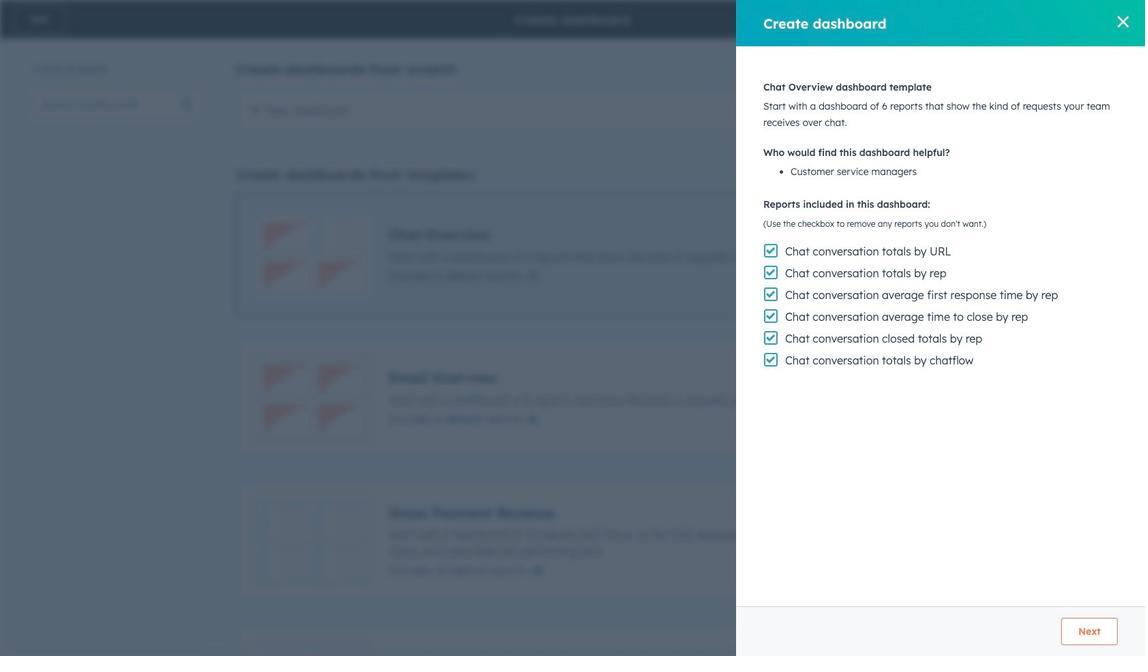 Task type: locate. For each thing, give the bounding box(es) containing it.
None checkbox
[[236, 89, 1103, 134], [236, 481, 1103, 602], [236, 89, 1103, 134], [236, 481, 1103, 602]]

None checkbox
[[236, 194, 1103, 316], [236, 338, 1103, 459], [236, 624, 1103, 657], [236, 194, 1103, 316], [236, 338, 1103, 459], [236, 624, 1103, 657]]

Search search field
[[33, 91, 203, 118]]



Task type: vqa. For each thing, say whether or not it's contained in the screenshot.
'close' icon
yes



Task type: describe. For each thing, give the bounding box(es) containing it.
close image
[[1118, 16, 1129, 27]]

page section element
[[0, 0, 1146, 38]]



